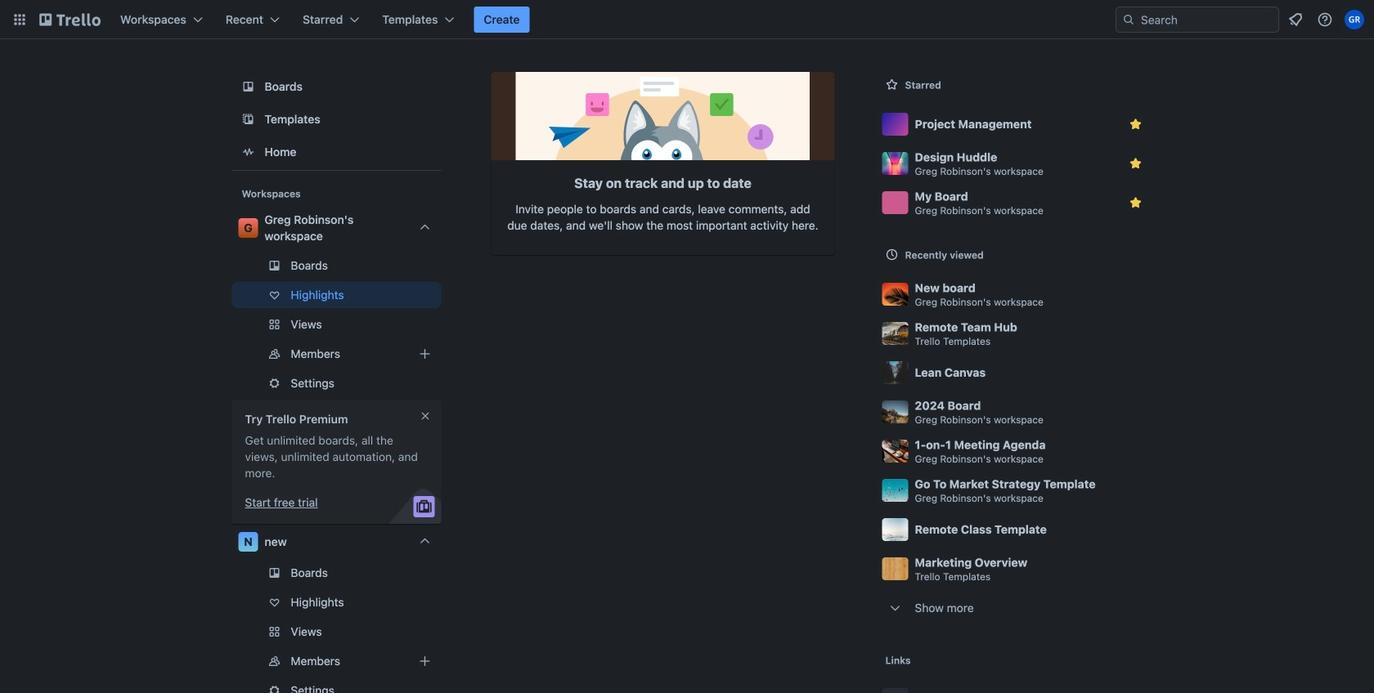 Task type: describe. For each thing, give the bounding box(es) containing it.
primary element
[[0, 0, 1375, 39]]

1 add image from the top
[[415, 345, 435, 364]]

back to home image
[[39, 7, 101, 33]]

Search field
[[1136, 8, 1279, 31]]

click to unstar my board. it will be removed from your starred list. image
[[1128, 195, 1144, 211]]

click to unstar project management. it will be removed from your starred list. image
[[1128, 116, 1144, 133]]



Task type: vqa. For each thing, say whether or not it's contained in the screenshot.
'Ups'
no



Task type: locate. For each thing, give the bounding box(es) containing it.
0 notifications image
[[1286, 10, 1306, 29]]

greg robinson (gregrobinson96) image
[[1345, 10, 1365, 29]]

board image
[[239, 77, 258, 97]]

2 add image from the top
[[415, 652, 435, 672]]

open information menu image
[[1318, 11, 1334, 28]]

search image
[[1123, 13, 1136, 26]]

click to unstar design huddle . it will be removed from your starred list. image
[[1128, 155, 1144, 172]]

add image
[[415, 345, 435, 364], [415, 652, 435, 672]]

home image
[[239, 142, 258, 162]]

template board image
[[239, 110, 258, 129]]

1 vertical spatial add image
[[415, 652, 435, 672]]

0 vertical spatial add image
[[415, 345, 435, 364]]



